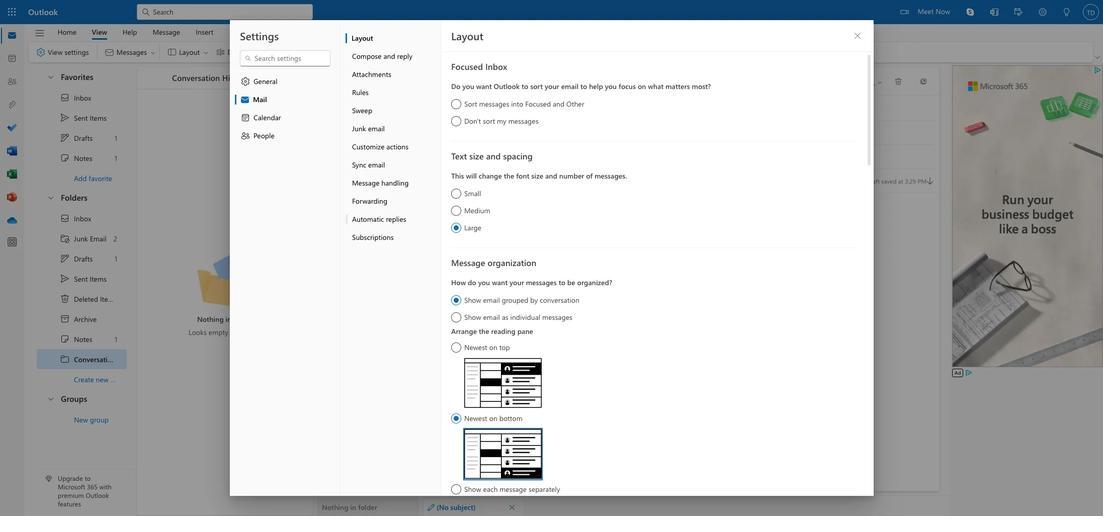 Task type: locate. For each thing, give the bounding box(es) containing it.
 inbox down folders
[[60, 213, 91, 223]]

0 vertical spatial in
[[226, 315, 232, 324]]

more apps image
[[7, 238, 17, 248]]

document containing settings
[[0, 0, 1104, 516]]

0 horizontal spatial you
[[462, 82, 474, 91]]

1 vertical spatial 
[[60, 294, 70, 304]]

and left other
[[553, 99, 565, 109]]

1  button from the top
[[42, 67, 59, 86]]

show left each on the bottom of the page
[[464, 485, 481, 494]]

inbox inside 'tree'
[[74, 214, 91, 223]]

view inside " view settings"
[[48, 47, 63, 57]]

show down do
[[464, 295, 481, 305]]

 sent items inside 'tree'
[[60, 274, 107, 284]]

show inside the arrange the reading pane "option group"
[[464, 485, 481, 494]]

0 horizontal spatial layout
[[352, 33, 373, 43]]

drafts down  junk email
[[74, 254, 93, 263]]

 button for groups
[[42, 390, 59, 408]]

1 horizontal spatial 
[[895, 78, 903, 86]]

0 vertical spatial focused
[[451, 61, 483, 72]]


[[253, 73, 263, 83]]

word image
[[7, 146, 17, 157]]

sent up  tree item
[[74, 274, 88, 284]]

 drafts for first  'tree item' from the bottom
[[60, 254, 93, 264]]

inbox inside layout tab panel
[[485, 61, 507, 72]]

will
[[466, 171, 477, 181]]

0 vertical spatial  tree item
[[37, 108, 127, 128]]

1 vertical spatial  button
[[505, 500, 519, 515]]

folders tree item
[[37, 188, 127, 208]]

1 vertical spatial junk
[[74, 234, 88, 243]]

 up 
[[60, 294, 70, 304]]

email right sync
[[368, 160, 385, 170]]

 inside groups tree item
[[47, 395, 55, 403]]

messages down sort messages into focused and other
[[508, 116, 539, 126]]

 tree item up deleted on the bottom
[[37, 269, 127, 289]]

sweep button
[[345, 102, 441, 120]]

0 vertical spatial history
[[222, 72, 249, 83]]

1 horizontal spatial outlook
[[86, 491, 109, 500]]

0 horizontal spatial nothing
[[197, 315, 224, 324]]

newest on top
[[464, 343, 510, 352]]

email
[[90, 234, 107, 243]]

 button
[[889, 73, 909, 90]]

1 horizontal spatial message
[[352, 178, 379, 188]]

and
[[383, 51, 395, 61], [553, 99, 565, 109], [486, 150, 501, 162], [545, 171, 557, 181]]

1 vertical spatial newest
[[464, 414, 487, 423]]

 (no subject)
[[428, 503, 476, 512]]

2 horizontal spatial message
[[451, 257, 485, 268]]

 tree item down  junk email
[[37, 249, 127, 269]]

compose and reply
[[352, 51, 412, 61]]

you inside 'message organization' "element"
[[478, 278, 490, 287]]

 tree item down favorites
[[37, 88, 127, 108]]

 left the groups
[[47, 395, 55, 403]]

focused right into
[[525, 99, 551, 109]]

and left number
[[545, 171, 557, 181]]

2  from the top
[[60, 254, 70, 264]]

sent
[[74, 113, 88, 123], [74, 274, 88, 284]]

1  from the top
[[60, 133, 70, 143]]

1 vertical spatial  tree item
[[37, 249, 127, 269]]

2 newest from the top
[[464, 414, 487, 423]]

1 horizontal spatial junk
[[352, 124, 366, 133]]

1 vertical spatial show
[[464, 313, 481, 322]]

subject)
[[451, 503, 476, 512]]

sent inside 'tree'
[[74, 274, 88, 284]]

1 horizontal spatial history
[[222, 72, 249, 83]]

junk right 
[[74, 234, 88, 243]]

drafts inside favorites tree
[[74, 133, 93, 143]]

0 horizontal spatial conversation
[[74, 355, 116, 364]]

1 vertical spatial sent
[[74, 274, 88, 284]]

 inside reading pane main content
[[509, 504, 516, 511]]

focus
[[619, 82, 636, 91]]

sort right ''
[[530, 82, 543, 91]]

on inside option group
[[638, 82, 646, 91]]

favorite
[[89, 173, 112, 183]]

1  inbox from the top
[[60, 93, 91, 103]]

text size and spacing
[[451, 150, 533, 162]]

add favorite tree item
[[37, 168, 127, 188]]

1  from the top
[[60, 93, 70, 103]]

large
[[464, 223, 481, 233]]

messages down conversation
[[542, 313, 572, 322]]

0 vertical spatial outlook
[[28, 7, 58, 17]]

1 horizontal spatial 
[[854, 32, 862, 40]]

1  from the top
[[60, 113, 70, 123]]

application
[[0, 0, 1104, 516]]

 up  tree item
[[60, 274, 70, 284]]

in for nothing in folder looks empty over here.
[[226, 315, 232, 324]]

 button inside 'folders' tree item
[[42, 188, 59, 207]]

2  tree item from the top
[[37, 329, 127, 349]]

 for  view settings
[[36, 47, 46, 57]]

 drafts down  tree item
[[60, 254, 93, 264]]

individual
[[510, 313, 540, 322]]

 inside 'folders' tree item
[[47, 194, 55, 202]]

 button left favorites
[[42, 67, 59, 86]]

folder for create new folder
[[111, 375, 129, 384]]

 button left folders
[[42, 188, 59, 207]]

1 vertical spatial sort
[[483, 116, 495, 126]]

sort left my
[[483, 116, 495, 126]]

1  tree item from the top
[[37, 108, 127, 128]]

the inside "option group"
[[479, 327, 489, 336]]

 tree item down  archive
[[37, 329, 127, 349]]

format text
[[230, 27, 265, 36]]

2  button from the top
[[42, 188, 59, 207]]

 up the add favorite tree item
[[60, 133, 70, 143]]

(no
[[437, 503, 449, 512]]

tab list containing home
[[50, 24, 314, 40]]

2  sent items from the top
[[60, 274, 107, 284]]

focused inbox
[[451, 61, 507, 72]]

focused up testdummy3423@outlook.com on the left top
[[451, 61, 483, 72]]

1 horizontal spatial in
[[350, 503, 356, 512]]

premium
[[58, 491, 84, 500]]

outlook up  button
[[28, 7, 58, 17]]

on for bottom
[[489, 414, 497, 423]]

 button for favorites
[[42, 67, 59, 86]]

0 vertical spatial newest
[[464, 343, 487, 352]]

newest down arrange on the left of the page
[[464, 343, 487, 352]]

other
[[566, 99, 584, 109]]

 archive
[[60, 314, 97, 324]]

 inside favorites tree
[[60, 133, 70, 143]]

 tree item
[[37, 289, 127, 309]]

 tree item
[[37, 88, 127, 108], [37, 208, 127, 228]]

notes
[[74, 153, 92, 163], [74, 334, 92, 344]]

 for  deleted items
[[60, 294, 70, 304]]

items right deleted on the bottom
[[100, 294, 117, 304]]

onedrive image
[[7, 216, 17, 226]]

 tree item down favorites tree item
[[37, 108, 127, 128]]

and left reply
[[383, 51, 395, 61]]

nothing inside button
[[322, 503, 349, 512]]

junk down sweep
[[352, 124, 366, 133]]

history left ""
[[222, 72, 249, 83]]

sync email button
[[345, 156, 441, 174]]

excel image
[[7, 170, 17, 180]]


[[36, 47, 46, 57], [240, 76, 250, 87]]

email left grouped
[[483, 295, 500, 305]]

3  button from the top
[[42, 390, 59, 408]]

0 vertical spatial  button
[[42, 67, 59, 86]]

newest left bottom on the left bottom of the page
[[464, 414, 487, 423]]

nothing inside nothing in folder looks empty over here.
[[197, 315, 224, 324]]

1 vertical spatial history
[[118, 355, 141, 364]]

0 vertical spatial nothing
[[197, 315, 224, 324]]

2  from the top
[[60, 213, 70, 223]]

message up do
[[451, 257, 485, 268]]

0 horizontal spatial 
[[60, 294, 70, 304]]

message down sync email
[[352, 178, 379, 188]]

message for message
[[153, 27, 180, 36]]

2  from the top
[[60, 334, 70, 344]]

your up grouped
[[510, 278, 524, 287]]

view left help
[[92, 27, 107, 36]]

how
[[451, 278, 466, 287]]

cc button
[[323, 124, 354, 140]]

2 vertical spatial  button
[[42, 390, 59, 408]]

sync
[[352, 160, 366, 170]]

conversation down the layout group
[[172, 72, 220, 83]]

 tree item
[[37, 108, 127, 128], [37, 269, 127, 289]]

favorites
[[61, 71, 93, 82]]

1 vertical spatial notes
[[74, 334, 92, 344]]

1 vertical spatial  sent items
[[60, 274, 107, 284]]

message right help
[[153, 27, 180, 36]]

want inside 'message organization' "element"
[[492, 278, 508, 287]]

tree
[[37, 208, 141, 390]]

view button
[[84, 24, 115, 40]]

new group tree item
[[37, 410, 127, 430]]

0 vertical spatial 
[[36, 47, 46, 57]]

size right text
[[469, 150, 484, 162]]

folder for nothing in folder
[[358, 503, 377, 512]]

0 vertical spatial size
[[469, 150, 484, 162]]

size right font
[[531, 171, 543, 181]]

0 horizontal spatial message
[[153, 27, 180, 36]]

0 vertical spatial items
[[90, 113, 107, 123]]

 sent items down favorites tree item
[[60, 113, 107, 123]]

0 horizontal spatial the
[[479, 327, 489, 336]]

2 vertical spatial inbox
[[74, 214, 91, 223]]

1 vertical spatial inbox
[[74, 93, 91, 102]]

1 vertical spatial  tree item
[[37, 208, 127, 228]]

2 notes from the top
[[74, 334, 92, 344]]

1 horizontal spatial focused
[[525, 99, 551, 109]]

 inside 'tree'
[[60, 213, 70, 223]]


[[920, 78, 928, 86]]

document
[[0, 0, 1104, 516]]

 tree item up add
[[37, 148, 127, 168]]

2 vertical spatial outlook
[[86, 491, 109, 500]]

Bcc text field
[[359, 151, 934, 163]]

sort
[[530, 82, 543, 91], [483, 116, 495, 126]]

1 vertical spatial 
[[60, 334, 70, 344]]

0 vertical spatial on
[[638, 82, 646, 91]]

1 horizontal spatial 
[[240, 76, 250, 87]]

nothing in folder
[[322, 503, 377, 512]]

your up sort messages into focused and other
[[545, 82, 559, 91]]

settings
[[65, 47, 89, 57]]

1 sent from the top
[[74, 113, 88, 123]]

you right do at the top left of page
[[462, 82, 474, 91]]

home
[[58, 27, 77, 36]]

1 vertical spatial conversation
[[74, 355, 116, 364]]

 button inside groups tree item
[[42, 390, 59, 408]]

settings tab list
[[230, 20, 340, 496]]

1 notes from the top
[[74, 153, 92, 163]]

Cc text field
[[359, 127, 934, 138]]

 notes up add
[[60, 153, 92, 163]]

2  tree item from the top
[[37, 208, 127, 228]]

 down favorites
[[60, 93, 70, 103]]

1  tree item from the top
[[37, 128, 127, 148]]

application containing settings
[[0, 0, 1104, 516]]

notes inside 'tree'
[[74, 334, 92, 344]]

 inbox inside 'tree'
[[60, 213, 91, 223]]

 up the add favorite tree item
[[60, 153, 70, 163]]

actions
[[386, 142, 408, 151]]

0 vertical spatial  inbox
[[60, 93, 91, 103]]

automatic replies button
[[345, 210, 441, 228]]

outlook up into
[[494, 82, 520, 91]]

by
[[530, 295, 538, 305]]

to
[[522, 82, 528, 91], [580, 82, 587, 91], [559, 278, 565, 287], [85, 474, 91, 483]]

 inside favorites tree
[[60, 113, 70, 123]]

message button
[[145, 24, 188, 40]]

and inside do you want outlook to sort your email to help you focus on what matters most? option group
[[553, 99, 565, 109]]

 drafts for first  'tree item' from the top
[[60, 133, 93, 143]]

email up other
[[561, 82, 579, 91]]

you right help
[[605, 82, 617, 91]]

want down the focused inbox
[[476, 82, 492, 91]]

1 horizontal spatial  button
[[850, 28, 866, 44]]

text
[[254, 27, 265, 36]]

2  tree item from the top
[[37, 269, 127, 289]]

1  from the top
[[60, 153, 70, 163]]

conversation up create new folder
[[74, 355, 116, 364]]

the up newest on top on the left
[[479, 327, 489, 336]]

folder inside button
[[358, 503, 377, 512]]

 inside layout tab panel
[[854, 32, 862, 40]]

1 horizontal spatial nothing
[[322, 503, 349, 512]]

2  notes from the top
[[60, 334, 92, 344]]

 drafts inside 'tree'
[[60, 254, 93, 264]]

 tree item
[[37, 128, 127, 148], [37, 249, 127, 269]]

size
[[469, 150, 484, 162], [531, 171, 543, 181]]

0 vertical spatial show
[[464, 295, 481, 305]]

messages.
[[595, 171, 627, 181]]

1
[[115, 133, 117, 143], [115, 153, 117, 163], [115, 254, 117, 263], [115, 334, 117, 344]]


[[60, 113, 70, 123], [60, 274, 70, 284]]

items down favorites tree item
[[90, 113, 107, 123]]

sent down favorites tree item
[[74, 113, 88, 123]]

1 vertical spatial 
[[60, 254, 70, 264]]

drafts inside 'tree'
[[74, 254, 93, 263]]

 inbox down favorites
[[60, 93, 91, 103]]

notes down  'tree item'
[[74, 334, 92, 344]]

1 vertical spatial 
[[60, 213, 70, 223]]

inbox up  junk email
[[74, 214, 91, 223]]

1 horizontal spatial you
[[478, 278, 490, 287]]

 down favorites
[[60, 113, 70, 123]]

your inside 'message organization' "element"
[[510, 278, 524, 287]]

 for favorites
[[47, 73, 55, 81]]

history up create new folder
[[118, 355, 141, 364]]

view left settings
[[48, 47, 63, 57]]

0 horizontal spatial view
[[48, 47, 63, 57]]

tree containing 
[[37, 208, 141, 390]]

arrange the reading pane option group
[[451, 324, 855, 516]]


[[240, 95, 250, 105]]

drafts up the add favorite tree item
[[74, 133, 93, 143]]

1 horizontal spatial view
[[92, 27, 107, 36]]

folder inside nothing in folder looks empty over here.
[[234, 315, 253, 324]]

1 vertical spatial outlook
[[494, 82, 520, 91]]

 inside 'tree'
[[60, 334, 70, 344]]

1 vertical spatial 
[[240, 76, 250, 87]]

2 drafts from the top
[[74, 254, 93, 263]]

most?
[[692, 82, 711, 91]]

2  drafts from the top
[[60, 254, 93, 264]]

 tree item up  junk email
[[37, 208, 127, 228]]

2 horizontal spatial outlook
[[494, 82, 520, 91]]

to right 'upgrade'
[[85, 474, 91, 483]]

1 vertical spatial drafts
[[74, 254, 93, 263]]

want
[[476, 82, 492, 91], [492, 278, 508, 287]]


[[60, 153, 70, 163], [60, 334, 70, 344]]

2 vertical spatial items
[[100, 294, 117, 304]]

calendar image
[[7, 54, 17, 64]]

items
[[90, 113, 107, 123], [90, 274, 107, 284], [100, 294, 117, 304]]


[[60, 93, 70, 103], [60, 213, 70, 223]]

1 newest from the top
[[464, 343, 487, 352]]

1  sent items from the top
[[60, 113, 107, 123]]

to left be
[[559, 278, 565, 287]]

folder inside tree item
[[111, 375, 129, 384]]

email up customize actions
[[368, 124, 385, 133]]

drafts for first  'tree item' from the top
[[74, 133, 93, 143]]

0 vertical spatial  tree item
[[37, 88, 127, 108]]

 tree item up the add favorite tree item
[[37, 128, 127, 148]]

 drafts up add
[[60, 133, 93, 143]]

from
[[391, 76, 408, 86]]

0 vertical spatial sent
[[74, 113, 88, 123]]

 up 
[[60, 213, 70, 223]]

2 vertical spatial show
[[464, 485, 481, 494]]

attachments button
[[345, 65, 441, 84]]

in inside button
[[350, 503, 356, 512]]

2 horizontal spatial folder
[[358, 503, 377, 512]]

show up arrange on the left of the page
[[464, 313, 481, 322]]

 inside " view settings"
[[36, 47, 46, 57]]

 sent items up  tree item
[[60, 274, 107, 284]]

sweep
[[352, 106, 372, 115]]

 sent items
[[60, 113, 107, 123], [60, 274, 107, 284]]

tab list
[[50, 24, 314, 40]]

size inside option group
[[531, 171, 543, 181]]

0 horizontal spatial your
[[510, 278, 524, 287]]

to inside 'message organization' "element"
[[559, 278, 565, 287]]

 for 
[[895, 78, 903, 86]]

to right ''
[[522, 82, 528, 91]]

 inside "button"
[[895, 78, 903, 86]]

message inside layout tab panel
[[451, 257, 485, 268]]

want down the message organization
[[492, 278, 508, 287]]

arrange
[[451, 327, 477, 336]]

3 1 from the top
[[115, 254, 117, 263]]

1 vertical spatial  drafts
[[60, 254, 93, 264]]

1 vertical spatial focused
[[525, 99, 551, 109]]

nothing for nothing in folder looks empty over here.
[[197, 315, 224, 324]]

1 horizontal spatial the
[[504, 171, 514, 181]]

 button left the groups
[[42, 390, 59, 408]]

2 vertical spatial message
[[451, 257, 485, 268]]

junk inside  junk email
[[74, 234, 88, 243]]

 left folders
[[47, 194, 55, 202]]

1 vertical spatial view
[[48, 47, 63, 57]]

1 drafts from the top
[[74, 133, 93, 143]]

format text button
[[222, 24, 273, 40]]

0 horizontal spatial in
[[226, 315, 232, 324]]

0 vertical spatial view
[[92, 27, 107, 36]]

0 horizontal spatial size
[[469, 150, 484, 162]]

the left font
[[504, 171, 514, 181]]

to left help
[[580, 82, 587, 91]]

empty
[[209, 328, 228, 337]]

1 vertical spatial  tree item
[[37, 329, 127, 349]]

3 show from the top
[[464, 485, 481, 494]]

layout heading
[[451, 29, 483, 43]]

what
[[648, 82, 664, 91]]

2 sent from the top
[[74, 274, 88, 284]]

 right  
[[895, 78, 903, 86]]

on left top
[[489, 343, 497, 352]]

1 vertical spatial  tree item
[[37, 269, 127, 289]]

to do image
[[7, 123, 17, 133]]

 down 
[[60, 254, 70, 264]]

Search settings search field
[[251, 53, 320, 63]]

at
[[899, 177, 904, 185]]

items inside  deleted items
[[100, 294, 117, 304]]

layout group
[[162, 42, 261, 62]]

0 vertical spatial  drafts
[[60, 133, 93, 143]]

1 show from the top
[[464, 295, 481, 305]]

 down  button
[[36, 47, 46, 57]]

 inside favorites tree item
[[47, 73, 55, 81]]

layout up the focused inbox
[[451, 29, 483, 43]]

dialog
[[0, 0, 1104, 516]]

0 horizontal spatial history
[[118, 355, 141, 364]]

1 horizontal spatial folder
[[234, 315, 253, 324]]

0 vertical spatial 
[[895, 78, 903, 86]]

microsoft
[[58, 483, 85, 491]]

pm
[[918, 177, 927, 185]]

 inside settings tab list
[[240, 76, 250, 87]]

outlook banner
[[0, 0, 1104, 24]]

outlook inside upgrade to microsoft 365 with premium outlook features
[[86, 491, 109, 500]]

 up  in the bottom left of the page
[[60, 334, 70, 344]]

create new folder tree item
[[37, 369, 129, 390]]

1 vertical spatial 
[[60, 274, 70, 284]]

0 vertical spatial folder
[[234, 315, 253, 324]]

in inside nothing in folder looks empty over here.
[[226, 315, 232, 324]]

0 vertical spatial the
[[504, 171, 514, 181]]

format
[[230, 27, 252, 36]]

0 vertical spatial  tree item
[[37, 128, 127, 148]]

 button
[[42, 67, 59, 86], [42, 188, 59, 207], [42, 390, 59, 408]]

items up  deleted items
[[90, 274, 107, 284]]

0 vertical spatial 
[[60, 153, 70, 163]]

1 vertical spatial on
[[489, 343, 497, 352]]

cc
[[335, 127, 343, 137]]

drafts for first  'tree item' from the bottom
[[74, 254, 93, 263]]

 button
[[30, 25, 50, 42]]

message handling
[[352, 178, 409, 188]]

email for show email as individual messages
[[483, 313, 500, 322]]

archive
[[74, 314, 97, 324]]

2  inbox from the top
[[60, 213, 91, 223]]

1 vertical spatial message
[[352, 178, 379, 188]]

folder
[[234, 315, 253, 324], [111, 375, 129, 384], [358, 503, 377, 512]]

email left as
[[483, 313, 500, 322]]

notes up the add favorite tree item
[[74, 153, 92, 163]]

view inside "button"
[[92, 27, 107, 36]]

left-rail-appbar navigation
[[2, 24, 22, 233]]

0 vertical spatial  notes
[[60, 153, 92, 163]]

 notes
[[60, 153, 92, 163], [60, 334, 92, 344]]

favorites tree item
[[37, 67, 127, 88]]

1 vertical spatial the
[[479, 327, 489, 336]]


[[854, 32, 862, 40], [509, 504, 516, 511]]

junk inside "button"
[[352, 124, 366, 133]]

on left what
[[638, 82, 646, 91]]

 right 
[[877, 80, 883, 86]]

 for folders
[[47, 194, 55, 202]]

1  drafts from the top
[[60, 133, 93, 143]]

view
[[92, 27, 107, 36], [48, 47, 63, 57]]

 button inside favorites tree item
[[42, 67, 59, 86]]

to inside upgrade to microsoft 365 with premium outlook features
[[85, 474, 91, 483]]

1 vertical spatial  inbox
[[60, 213, 91, 223]]

favorites tree
[[37, 63, 127, 188]]

inbox up testdummy3423@outlook.com on the left top
[[485, 61, 507, 72]]

folders
[[61, 192, 87, 203]]

0 vertical spatial conversation
[[172, 72, 220, 83]]

2  from the top
[[60, 274, 70, 284]]

layout inside tab panel
[[451, 29, 483, 43]]

outlook right premium
[[86, 491, 109, 500]]

1 vertical spatial 
[[509, 504, 516, 511]]

1  notes from the top
[[60, 153, 92, 163]]

 drafts inside favorites tree
[[60, 133, 93, 143]]

 inside tree item
[[60, 294, 70, 304]]


[[47, 73, 55, 81], [877, 80, 883, 86], [47, 194, 55, 202], [47, 395, 55, 403]]

 inside 'tree'
[[60, 254, 70, 264]]

new
[[74, 415, 88, 424]]

3:29
[[905, 177, 917, 185]]

2 show from the top
[[464, 313, 481, 322]]

 tree item
[[37, 148, 127, 168], [37, 329, 127, 349]]

1 horizontal spatial size
[[531, 171, 543, 181]]

0 vertical spatial 
[[60, 93, 70, 103]]

layout up compose
[[352, 33, 373, 43]]

 left favorites
[[47, 73, 55, 81]]

handling
[[381, 178, 409, 188]]

inbox
[[485, 61, 507, 72], [74, 93, 91, 102], [74, 214, 91, 223]]

you right do
[[478, 278, 490, 287]]

0 vertical spatial message
[[153, 27, 180, 36]]

show for show each message separately
[[464, 485, 481, 494]]

 notes down  archive
[[60, 334, 92, 344]]

options
[[282, 27, 306, 36]]

people image
[[7, 77, 17, 87]]

do you want outlook to sort your email to help you focus on what matters most?
[[451, 82, 711, 91]]

matters
[[666, 82, 690, 91]]

saved
[[882, 177, 897, 185]]

features
[[58, 500, 81, 508]]

top
[[499, 343, 510, 352]]

junk email button
[[345, 120, 441, 138]]



Task type: describe. For each thing, give the bounding box(es) containing it.
outlook inside option group
[[494, 82, 520, 91]]

 junk email
[[60, 234, 107, 244]]

premium features image
[[45, 476, 52, 483]]

forwarding button
[[345, 192, 441, 210]]

folder for nothing in folder looks empty over here.
[[234, 315, 253, 324]]

focused inside do you want outlook to sort your email to help you focus on what matters most? option group
[[525, 99, 551, 109]]

here.
[[246, 328, 261, 337]]

layout button
[[345, 29, 441, 47]]

 button
[[914, 73, 934, 90]]

create
[[74, 375, 94, 384]]

conversation history 
[[172, 72, 263, 83]]

upgrade to microsoft 365 with premium outlook features
[[58, 474, 112, 508]]

dialog containing settings
[[0, 0, 1104, 516]]

email for show email grouped by conversation
[[483, 295, 500, 305]]

and inside option group
[[545, 171, 557, 181]]

in for nothing in folder
[[350, 503, 356, 512]]

the inside option group
[[504, 171, 514, 181]]

messages up don't sort my messages
[[479, 99, 509, 109]]

sort
[[464, 99, 477, 109]]

2 1 from the top
[[115, 153, 117, 163]]

message organization element
[[451, 275, 855, 516]]

small
[[464, 189, 481, 198]]

newest for newest on top
[[464, 343, 487, 352]]

tab list inside application
[[50, 24, 314, 40]]

 notes inside 'tree'
[[60, 334, 92, 344]]

groups tree item
[[37, 390, 127, 410]]

upgrade
[[58, 474, 83, 483]]

do
[[468, 278, 476, 287]]

nothing in folder looks empty over here.
[[189, 315, 261, 337]]

 sent items inside favorites tree
[[60, 113, 107, 123]]

this
[[451, 171, 464, 181]]

bottom
[[499, 414, 522, 423]]

 inside  
[[877, 80, 883, 86]]

my
[[497, 116, 506, 126]]

 for  button to the left
[[509, 504, 516, 511]]

messages up by
[[526, 278, 557, 287]]

 
[[867, 78, 883, 86]]

over
[[230, 328, 244, 337]]

customize
[[352, 142, 384, 151]]

To text field
[[359, 102, 935, 114]]

looks
[[189, 328, 207, 337]]

1 1 from the top
[[115, 133, 117, 143]]

newest on bottom
[[464, 414, 522, 423]]

conversation inside  conversation history
[[74, 355, 116, 364]]

history inside conversation history 
[[222, 72, 249, 83]]

0 vertical spatial want
[[476, 82, 492, 91]]

draft saved at 3:29 pm 
[[867, 177, 934, 185]]

conversation
[[540, 295, 579, 305]]

history inside  conversation history
[[118, 355, 141, 364]]

show for show email grouped by conversation
[[464, 295, 481, 305]]

1 horizontal spatial your
[[545, 82, 559, 91]]

1  tree item from the top
[[37, 88, 127, 108]]

into
[[511, 99, 523, 109]]

show for show email as individual messages
[[464, 313, 481, 322]]

rules button
[[345, 84, 441, 102]]

powerpoint image
[[7, 193, 17, 203]]

 inbox inside favorites tree
[[60, 93, 91, 103]]

and inside button
[[383, 51, 395, 61]]

2 horizontal spatial you
[[605, 82, 617, 91]]

0 horizontal spatial  button
[[505, 500, 519, 515]]

ad
[[955, 369, 961, 376]]


[[240, 131, 250, 141]]

 tree item
[[37, 349, 141, 369]]

sent inside favorites tree
[[74, 113, 88, 123]]

 for first  'tree item' from the bottom
[[60, 254, 70, 264]]

to
[[335, 103, 342, 112]]

 button for folders
[[42, 188, 59, 207]]

as
[[502, 313, 508, 322]]


[[60, 354, 70, 364]]

message handling button
[[345, 174, 441, 192]]

show email grouped by conversation
[[464, 295, 579, 305]]

this will change the font size and number of messages. option group
[[451, 169, 855, 235]]

 for groups
[[47, 395, 55, 403]]

nothing for nothing in folder
[[322, 503, 349, 512]]

help button
[[115, 24, 145, 40]]

group
[[90, 415, 109, 424]]

layout inside 'button'
[[352, 33, 373, 43]]

Message body, press Alt+F10 to exit text field
[[324, 202, 934, 342]]


[[60, 314, 70, 324]]

new
[[96, 375, 109, 384]]

compose and reply button
[[345, 47, 441, 65]]

forwarding
[[352, 196, 387, 206]]

text
[[451, 150, 467, 162]]

settings heading
[[240, 29, 279, 43]]


[[515, 79, 520, 84]]

inbox inside favorites tree
[[74, 93, 91, 102]]

font
[[516, 171, 530, 181]]

Add a subject text field
[[318, 173, 858, 189]]

reading pane main content
[[314, 63, 950, 516]]

how do you want your messages to be organized? option group
[[451, 275, 855, 324]]

email for junk email
[[368, 124, 385, 133]]

365
[[87, 483, 98, 491]]

1 vertical spatial items
[[90, 274, 107, 284]]

and up change
[[486, 150, 501, 162]]

outlook inside banner
[[28, 7, 58, 17]]

1  tree item from the top
[[37, 148, 127, 168]]

don't sort my messages
[[464, 116, 539, 126]]

automatic
[[352, 214, 384, 224]]

 for first  'tree item' from the top
[[60, 133, 70, 143]]

subscriptions
[[352, 233, 394, 242]]

 tree item
[[37, 228, 127, 249]]

organization
[[488, 257, 536, 268]]

 general
[[240, 76, 277, 87]]

 calendar
[[240, 113, 281, 123]]

groups
[[61, 394, 87, 404]]

how do you want your messages to be organized?
[[451, 278, 612, 287]]

do you want outlook to sort your email to help you focus on what matters most? option group
[[451, 79, 855, 128]]

insert button
[[188, 24, 221, 40]]

grouped
[[502, 295, 528, 305]]

2  tree item from the top
[[37, 249, 127, 269]]

 notes inside favorites tree
[[60, 153, 92, 163]]

on for top
[[489, 343, 497, 352]]

 view settings
[[36, 47, 89, 57]]

 tree item
[[37, 309, 127, 329]]

home button
[[50, 24, 84, 40]]

0 horizontal spatial focused
[[451, 61, 483, 72]]

2
[[114, 234, 117, 243]]

conversation inside conversation history 
[[172, 72, 220, 83]]

number
[[559, 171, 584, 181]]

mail image
[[7, 31, 17, 41]]

help
[[123, 27, 137, 36]]

 for  general
[[240, 76, 250, 87]]

add favorite
[[74, 173, 112, 183]]

draft
[[867, 177, 880, 185]]


[[240, 113, 250, 123]]

testdummy3423@outlook.com button
[[411, 76, 511, 86]]

sync email
[[352, 160, 385, 170]]

with
[[99, 483, 112, 491]]

compose
[[352, 51, 382, 61]]

newest for newest on bottom
[[464, 414, 487, 423]]

message for message organization
[[451, 257, 485, 268]]

 inside 'tree'
[[60, 274, 70, 284]]

show each message separately
[[464, 485, 560, 494]]


[[34, 28, 45, 38]]

files image
[[7, 100, 17, 110]]

to button
[[323, 100, 354, 116]]

meet now
[[918, 7, 951, 16]]

conversation history heading
[[159, 67, 266, 89]]

customize actions
[[352, 142, 408, 151]]

email inside option group
[[561, 82, 579, 91]]

settings
[[240, 29, 279, 43]]

notes inside favorites tree
[[74, 153, 92, 163]]

now
[[936, 7, 951, 16]]

1 horizontal spatial sort
[[530, 82, 543, 91]]

layout tab panel
[[441, 20, 874, 516]]

items inside favorites tree
[[90, 113, 107, 123]]

email for sync email
[[368, 160, 385, 170]]

 inside favorites tree
[[60, 93, 70, 103]]

 conversation history
[[60, 354, 141, 364]]

4 1 from the top
[[115, 334, 117, 344]]

message list section
[[137, 64, 313, 516]]

0 horizontal spatial sort
[[483, 116, 495, 126]]

 button inside layout tab panel
[[850, 28, 866, 44]]

message for message handling
[[352, 178, 379, 188]]

 inside favorites tree
[[60, 153, 70, 163]]

set your advertising preferences image
[[965, 369, 973, 377]]

reading
[[491, 327, 516, 336]]

 for  button within the layout tab panel
[[854, 32, 862, 40]]

bcc
[[333, 151, 344, 161]]



Task type: vqa. For each thing, say whether or not it's contained in the screenshot.
or to the right
no



